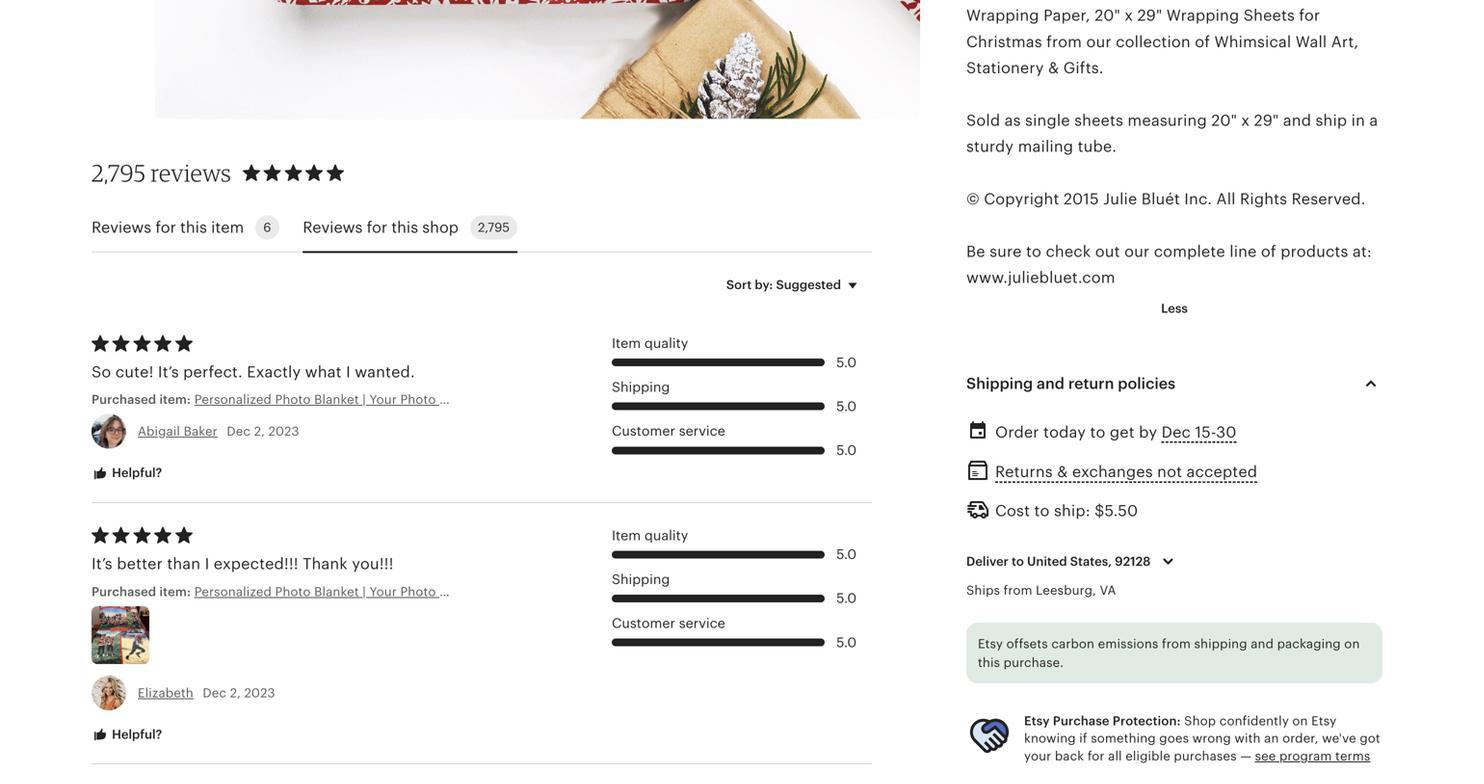 Task type: locate. For each thing, give the bounding box(es) containing it.
customer for it's better than i expected!!! thank you!!!
[[612, 615, 676, 631]]

from inside etsy offsets carbon emissions from shipping and packaging on this purchase.
[[1162, 636, 1191, 651]]

1 vertical spatial item
[[612, 528, 641, 543]]

item
[[211, 219, 244, 236]]

0 vertical spatial quality
[[645, 335, 688, 351]]

elizabeth added a photo of their purchase image
[[92, 606, 149, 664]]

1 horizontal spatial etsy
[[1025, 714, 1050, 728]]

1 horizontal spatial for
[[367, 219, 388, 236]]

and right shipping at the right bottom
[[1251, 636, 1274, 651]]

1 horizontal spatial it's
[[158, 363, 179, 381]]

less
[[1162, 301, 1188, 316]]

to up "www.juliebluet.com"
[[1027, 243, 1042, 260]]

got
[[1360, 731, 1381, 746]]

purchased down better
[[92, 584, 156, 599]]

1 horizontal spatial 2,795
[[478, 220, 510, 235]]

shipping for it's better than i expected!!! thank you!!!
[[612, 572, 670, 587]]

and
[[1284, 112, 1312, 129], [1037, 375, 1065, 392], [1251, 636, 1274, 651]]

0 horizontal spatial i
[[205, 555, 210, 573]]

2 horizontal spatial for
[[1088, 749, 1105, 763]]

1 vertical spatial it's
[[92, 555, 113, 573]]

shipping inside 'dropdown button'
[[967, 375, 1033, 392]]

item: for than
[[159, 584, 191, 599]]

returns & exchanges not accepted button
[[996, 458, 1258, 486]]

it's
[[158, 363, 179, 381], [92, 555, 113, 573]]

from left shipping at the right bottom
[[1162, 636, 1191, 651]]

be sure to check out our complete line of products at: www.juliebluet.com
[[967, 243, 1373, 286]]

this for item
[[180, 219, 207, 236]]

it's left better
[[92, 555, 113, 573]]

2,795 for 2,795
[[478, 220, 510, 235]]

item: for it's
[[159, 392, 191, 407]]

quality
[[645, 335, 688, 351], [645, 528, 688, 543]]

5.50
[[1105, 502, 1139, 519]]

1 vertical spatial helpful?
[[109, 727, 162, 742]]

for down 2,795 reviews
[[156, 219, 176, 236]]

item: up abigail baker link
[[159, 392, 191, 407]]

1 helpful? button from the top
[[77, 456, 177, 491]]

1 vertical spatial service
[[679, 615, 726, 631]]

helpful? down abigail
[[109, 466, 162, 480]]

1 vertical spatial i
[[205, 555, 210, 573]]

shop confidently on etsy knowing if something goes wrong with an order, we've got your back for all eligible purchases —
[[1025, 714, 1381, 763]]

0 vertical spatial item:
[[159, 392, 191, 407]]

2 customer service from the top
[[612, 615, 726, 631]]

from right ships
[[1004, 583, 1033, 598]]

shipping for so cute! it's perfect. exactly what i wanted.
[[612, 379, 670, 395]]

goes
[[1160, 731, 1190, 746]]

on up order,
[[1293, 714, 1309, 728]]

0 vertical spatial customer service
[[612, 423, 726, 439]]

get
[[1110, 424, 1135, 441]]

today
[[1044, 424, 1086, 441]]

exchanges
[[1073, 463, 1154, 481]]

2 purchased item: from the top
[[92, 584, 194, 599]]

1 customer from the top
[[612, 423, 676, 439]]

0 vertical spatial purchased
[[92, 392, 156, 407]]

purchased item: for cute!
[[92, 392, 194, 407]]

1 service from the top
[[679, 423, 726, 439]]

tab list
[[92, 204, 872, 253]]

etsy for etsy purchase protection:
[[1025, 714, 1050, 728]]

abigail baker link
[[138, 424, 218, 439]]

it's better than i expected!!! thank you!!!
[[92, 555, 394, 573]]

2 customer from the top
[[612, 615, 676, 631]]

and inside 'dropdown button'
[[1037, 375, 1065, 392]]

by
[[1139, 424, 1158, 441]]

etsy offsets carbon emissions from shipping and packaging on this purchase.
[[978, 636, 1361, 670]]

customer for so cute! it's perfect. exactly what i wanted.
[[612, 423, 676, 439]]

0 vertical spatial 2,795
[[92, 159, 146, 187]]

92128
[[1115, 554, 1151, 569]]

purchased down cute!
[[92, 392, 156, 407]]

2 helpful? from the top
[[109, 727, 162, 742]]

1 vertical spatial 2,
[[230, 686, 241, 700]]

2023 right elizabeth link
[[244, 686, 275, 700]]

etsy
[[978, 636, 1003, 651], [1025, 714, 1050, 728], [1312, 714, 1337, 728]]

this left item
[[180, 219, 207, 236]]

quality for it's better than i expected!!! thank you!!!
[[645, 528, 688, 543]]

for
[[156, 219, 176, 236], [367, 219, 388, 236], [1088, 749, 1105, 763]]

shipping
[[967, 375, 1033, 392], [612, 379, 670, 395], [612, 572, 670, 587]]

1 vertical spatial item:
[[159, 584, 191, 599]]

0 horizontal spatial and
[[1037, 375, 1065, 392]]

sort by: suggested
[[727, 278, 841, 292]]

for left all
[[1088, 749, 1105, 763]]

etsy up knowing
[[1025, 714, 1050, 728]]

2, right elizabeth link
[[230, 686, 241, 700]]

to inside be sure to check out our complete line of products at: www.juliebluet.com
[[1027, 243, 1042, 260]]

2,
[[254, 424, 265, 439], [230, 686, 241, 700]]

1 purchased from the top
[[92, 392, 156, 407]]

purchased item:
[[92, 392, 194, 407], [92, 584, 194, 599]]

1 vertical spatial and
[[1037, 375, 1065, 392]]

0 horizontal spatial 2,795
[[92, 159, 146, 187]]

it's right cute!
[[158, 363, 179, 381]]

perfect.
[[183, 363, 243, 381]]

1 horizontal spatial reviews
[[303, 219, 363, 236]]

1 horizontal spatial this
[[392, 219, 418, 236]]

purchased
[[92, 392, 156, 407], [92, 584, 156, 599]]

2015
[[1064, 190, 1100, 208]]

and left 'return'
[[1037, 375, 1065, 392]]

as
[[1005, 112, 1021, 129]]

2, right baker
[[254, 424, 265, 439]]

cost to ship: $ 5.50
[[996, 502, 1139, 519]]

reviews down 2,795 reviews
[[92, 219, 152, 236]]

etsy for etsy offsets carbon emissions from shipping and packaging on this purchase.
[[978, 636, 1003, 651]]

packaging
[[1278, 636, 1341, 651]]

1 vertical spatial customer service
[[612, 615, 726, 631]]

2,795 left the reviews
[[92, 159, 146, 187]]

etsy purchase protection:
[[1025, 714, 1181, 728]]

2 horizontal spatial and
[[1284, 112, 1312, 129]]

copyright
[[984, 190, 1060, 208]]

and right 29"
[[1284, 112, 1312, 129]]

tab list containing reviews for this item
[[92, 204, 872, 253]]

5.0
[[837, 355, 857, 370], [837, 398, 857, 414], [837, 442, 857, 458], [837, 547, 857, 562], [837, 591, 857, 606], [837, 635, 857, 650]]

1 customer service from the top
[[612, 423, 726, 439]]

1 horizontal spatial i
[[346, 363, 351, 381]]

0 horizontal spatial for
[[156, 219, 176, 236]]

reviews for this shop
[[303, 219, 459, 236]]

helpful? down elizabeth
[[109, 727, 162, 742]]

purchase
[[1053, 714, 1110, 728]]

1 vertical spatial quality
[[645, 528, 688, 543]]

1 vertical spatial on
[[1293, 714, 1309, 728]]

30
[[1217, 424, 1237, 441]]

1 reviews from the left
[[92, 219, 152, 236]]

customer
[[612, 423, 676, 439], [612, 615, 676, 631]]

0 horizontal spatial on
[[1293, 714, 1309, 728]]

0 vertical spatial item quality
[[612, 335, 688, 351]]

dec
[[1162, 424, 1191, 441], [227, 424, 251, 439], [203, 686, 227, 700]]

check
[[1046, 243, 1091, 260]]

for inside shop confidently on etsy knowing if something goes wrong with an order, we've got your back for all eligible purchases —
[[1088, 749, 1105, 763]]

this left shop
[[392, 219, 418, 236]]

2 item: from the top
[[159, 584, 191, 599]]

purchased item: down cute!
[[92, 392, 194, 407]]

0 vertical spatial on
[[1345, 636, 1361, 651]]

shop
[[1185, 714, 1217, 728]]

and inside etsy offsets carbon emissions from shipping and packaging on this purchase.
[[1251, 636, 1274, 651]]

i right what
[[346, 363, 351, 381]]

1 helpful? from the top
[[109, 466, 162, 480]]

0 horizontal spatial this
[[180, 219, 207, 236]]

baker
[[184, 424, 218, 439]]

our
[[1125, 243, 1150, 260]]

order
[[996, 424, 1040, 441]]

0 vertical spatial from
[[1004, 583, 1033, 598]]

all
[[1217, 190, 1236, 208]]

0 vertical spatial helpful? button
[[77, 456, 177, 491]]

i right than
[[205, 555, 210, 573]]

1 quality from the top
[[645, 335, 688, 351]]

to left united
[[1012, 554, 1024, 569]]

2 service from the top
[[679, 615, 726, 631]]

2023
[[268, 424, 299, 439], [244, 686, 275, 700]]

2 5.0 from the top
[[837, 398, 857, 414]]

for left shop
[[367, 219, 388, 236]]

reviews right the 6
[[303, 219, 363, 236]]

0 vertical spatial service
[[679, 423, 726, 439]]

cute!
[[115, 363, 154, 381]]

item:
[[159, 392, 191, 407], [159, 584, 191, 599]]

2 item from the top
[[612, 528, 641, 543]]

helpful? button
[[77, 456, 177, 491], [77, 717, 177, 753]]

etsy up we've
[[1312, 714, 1337, 728]]

1 item: from the top
[[159, 392, 191, 407]]

single
[[1026, 112, 1071, 129]]

purchased item: for better
[[92, 584, 194, 599]]

this
[[180, 219, 207, 236], [392, 219, 418, 236], [978, 655, 1001, 670]]

1 horizontal spatial from
[[1162, 636, 1191, 651]]

1 purchased item: from the top
[[92, 392, 194, 407]]

i
[[346, 363, 351, 381], [205, 555, 210, 573]]

0 horizontal spatial etsy
[[978, 636, 1003, 651]]

1 horizontal spatial and
[[1251, 636, 1274, 651]]

1 vertical spatial purchased
[[92, 584, 156, 599]]

2 helpful? button from the top
[[77, 717, 177, 753]]

0 vertical spatial helpful?
[[109, 466, 162, 480]]

reviews
[[92, 219, 152, 236], [303, 219, 363, 236]]

on right packaging
[[1345, 636, 1361, 651]]

0 horizontal spatial 2,
[[230, 686, 241, 700]]

etsy inside etsy offsets carbon emissions from shipping and packaging on this purchase.
[[978, 636, 1003, 651]]

2 horizontal spatial etsy
[[1312, 714, 1337, 728]]

helpful? button down elizabeth
[[77, 717, 177, 753]]

1 vertical spatial purchased item:
[[92, 584, 194, 599]]

1 vertical spatial 2,795
[[478, 220, 510, 235]]

0 vertical spatial item
[[612, 335, 641, 351]]

helpful? for second the 'helpful?' button from the top
[[109, 727, 162, 742]]

0 vertical spatial purchased item:
[[92, 392, 194, 407]]

with
[[1235, 731, 1261, 746]]

1 horizontal spatial on
[[1345, 636, 1361, 651]]

item: down than
[[159, 584, 191, 599]]

shop
[[422, 219, 459, 236]]

0 vertical spatial customer
[[612, 423, 676, 439]]

1 vertical spatial helpful? button
[[77, 717, 177, 753]]

2 quality from the top
[[645, 528, 688, 543]]

this left the purchase.
[[978, 655, 1001, 670]]

2 purchased from the top
[[92, 584, 156, 599]]

item quality
[[612, 335, 688, 351], [612, 528, 688, 543]]

0 vertical spatial 2023
[[268, 424, 299, 439]]

0 horizontal spatial reviews
[[92, 219, 152, 236]]

2,795 right shop
[[478, 220, 510, 235]]

julie
[[1104, 190, 1138, 208]]

1 horizontal spatial 2,
[[254, 424, 265, 439]]

see
[[1256, 749, 1277, 763]]

2023 down "exactly"
[[268, 424, 299, 439]]

so cute! it's perfect. exactly what i wanted.
[[92, 363, 415, 381]]

sturdy
[[967, 138, 1014, 155]]

etsy left offsets
[[978, 636, 1003, 651]]

3 5.0 from the top
[[837, 442, 857, 458]]

dec right baker
[[227, 424, 251, 439]]

customer service
[[612, 423, 726, 439], [612, 615, 726, 631]]

service for it's better than i expected!!! thank you!!!
[[679, 615, 726, 631]]

bluét
[[1142, 190, 1181, 208]]

1 vertical spatial item quality
[[612, 528, 688, 543]]

1 vertical spatial from
[[1162, 636, 1191, 651]]

back
[[1055, 749, 1085, 763]]

2 vertical spatial and
[[1251, 636, 1274, 651]]

2 horizontal spatial this
[[978, 655, 1001, 670]]

6
[[263, 220, 271, 235]]

deliver to united states, 92128
[[967, 554, 1151, 569]]

2 item quality from the top
[[612, 528, 688, 543]]

0 vertical spatial and
[[1284, 112, 1312, 129]]

1 vertical spatial customer
[[612, 615, 676, 631]]

1 item from the top
[[612, 335, 641, 351]]

helpful? button down abigail
[[77, 456, 177, 491]]

2 reviews from the left
[[303, 219, 363, 236]]

0 vertical spatial it's
[[158, 363, 179, 381]]

service for so cute! it's perfect. exactly what i wanted.
[[679, 423, 726, 439]]

1 item quality from the top
[[612, 335, 688, 351]]

purchased item: down better
[[92, 584, 194, 599]]

cost
[[996, 502, 1031, 519]]



Task type: vqa. For each thing, say whether or not it's contained in the screenshot.
Unique Gifts link
no



Task type: describe. For each thing, give the bounding box(es) containing it.
0 horizontal spatial it's
[[92, 555, 113, 573]]

inc.
[[1185, 190, 1213, 208]]

complete
[[1154, 243, 1226, 260]]

not
[[1158, 463, 1183, 481]]

1 5.0 from the top
[[837, 355, 857, 370]]

on inside etsy offsets carbon emissions from shipping and packaging on this purchase.
[[1345, 636, 1361, 651]]

on inside shop confidently on etsy knowing if something goes wrong with an order, we've got your back for all eligible purchases —
[[1293, 714, 1309, 728]]

reviews for reviews for this item
[[92, 219, 152, 236]]

purchased for cute!
[[92, 392, 156, 407]]

ship:
[[1054, 502, 1091, 519]]

thank
[[303, 555, 348, 573]]

order today to get by dec 15-30
[[996, 424, 1237, 441]]

x
[[1242, 112, 1250, 129]]

this inside etsy offsets carbon emissions from shipping and packaging on this purchase.
[[978, 655, 1001, 670]]

ships from leesburg, va
[[967, 583, 1117, 598]]

2,795 for 2,795 reviews
[[92, 159, 146, 187]]

reviews for reviews for this shop
[[303, 219, 363, 236]]

ships
[[967, 583, 1001, 598]]

this for shop
[[392, 219, 418, 236]]

1 vertical spatial 2023
[[244, 686, 275, 700]]

of
[[1262, 243, 1277, 260]]

etsy inside shop confidently on etsy knowing if something goes wrong with an order, we've got your back for all eligible purchases —
[[1312, 714, 1337, 728]]

item for so cute! it's perfect. exactly what i wanted.
[[612, 335, 641, 351]]

expected!!!
[[214, 555, 299, 573]]

by:
[[755, 278, 773, 292]]

for for item
[[156, 219, 176, 236]]

offsets
[[1007, 636, 1048, 651]]

something
[[1091, 731, 1156, 746]]

eligible
[[1126, 749, 1171, 763]]

emissions
[[1099, 636, 1159, 651]]

and inside sold as single sheets measuring 20" x 29" and ship in a sturdy mailing tube.
[[1284, 112, 1312, 129]]

to right the cost
[[1035, 502, 1050, 519]]

be
[[967, 243, 986, 260]]

see program terms
[[1256, 749, 1371, 763]]

29"
[[1255, 112, 1279, 129]]

customer service for it's better than i expected!!! thank you!!!
[[612, 615, 726, 631]]

helpful? for second the 'helpful?' button from the bottom of the page
[[109, 466, 162, 480]]

va
[[1100, 583, 1117, 598]]

sheets
[[1075, 112, 1124, 129]]

returns
[[996, 463, 1053, 481]]

purchases
[[1174, 749, 1237, 763]]

than
[[167, 555, 201, 573]]

what
[[305, 363, 342, 381]]

knowing
[[1025, 731, 1076, 746]]

exactly
[[247, 363, 301, 381]]

for for shop
[[367, 219, 388, 236]]

dec 15-30 button
[[1162, 418, 1237, 446]]

quality for so cute! it's perfect. exactly what i wanted.
[[645, 335, 688, 351]]

item for it's better than i expected!!! thank you!!!
[[612, 528, 641, 543]]

leesburg,
[[1036, 583, 1097, 598]]

©
[[967, 190, 980, 208]]

rights
[[1241, 190, 1288, 208]]

out
[[1096, 243, 1121, 260]]

all
[[1109, 749, 1123, 763]]

purchased for better
[[92, 584, 156, 599]]

customer service for so cute! it's perfect. exactly what i wanted.
[[612, 423, 726, 439]]

carbon
[[1052, 636, 1095, 651]]

ship
[[1316, 112, 1348, 129]]

elizabeth link
[[138, 686, 194, 700]]

you!!!
[[352, 555, 394, 573]]

dec right by
[[1162, 424, 1191, 441]]

dec right elizabeth link
[[203, 686, 227, 700]]

if
[[1080, 731, 1088, 746]]

to left the get
[[1091, 424, 1106, 441]]

your
[[1025, 749, 1052, 763]]

tube.
[[1078, 138, 1117, 155]]

6 5.0 from the top
[[837, 635, 857, 650]]

reviews for this item
[[92, 219, 244, 236]]

to inside deliver to united states, 92128 dropdown button
[[1012, 554, 1024, 569]]

an
[[1265, 731, 1280, 746]]

returns & exchanges not accepted
[[996, 463, 1258, 481]]

wanted.
[[355, 363, 415, 381]]

protection:
[[1113, 714, 1181, 728]]

item quality for so cute! it's perfect. exactly what i wanted.
[[612, 335, 688, 351]]

deliver to united states, 92128 button
[[952, 541, 1195, 582]]

united
[[1028, 554, 1068, 569]]

item quality for it's better than i expected!!! thank you!!!
[[612, 528, 688, 543]]

a
[[1370, 112, 1379, 129]]

0 vertical spatial 2,
[[254, 424, 265, 439]]

so
[[92, 363, 111, 381]]

sold
[[967, 112, 1001, 129]]

5 5.0 from the top
[[837, 591, 857, 606]]

we've
[[1323, 731, 1357, 746]]

0 horizontal spatial from
[[1004, 583, 1033, 598]]

deliver
[[967, 554, 1009, 569]]

purchase.
[[1004, 655, 1064, 670]]

states,
[[1071, 554, 1112, 569]]

15-
[[1196, 424, 1217, 441]]

products
[[1281, 243, 1349, 260]]

shipping and return policies
[[967, 375, 1176, 392]]

0 vertical spatial i
[[346, 363, 351, 381]]

wrong
[[1193, 731, 1232, 746]]

less button
[[1147, 291, 1203, 326]]

www.juliebluet.com
[[967, 269, 1116, 286]]

sure
[[990, 243, 1022, 260]]

at:
[[1353, 243, 1373, 260]]

order,
[[1283, 731, 1319, 746]]

measuring
[[1128, 112, 1208, 129]]

program
[[1280, 749, 1333, 763]]

2,795 reviews
[[92, 159, 231, 187]]

$
[[1095, 502, 1105, 519]]

policies
[[1118, 375, 1176, 392]]

&
[[1058, 463, 1069, 481]]

abigail baker dec 2, 2023
[[138, 424, 299, 439]]

4 5.0 from the top
[[837, 547, 857, 562]]

abigail
[[138, 424, 180, 439]]

see program terms link
[[1256, 749, 1371, 763]]

20"
[[1212, 112, 1238, 129]]

accepted
[[1187, 463, 1258, 481]]



